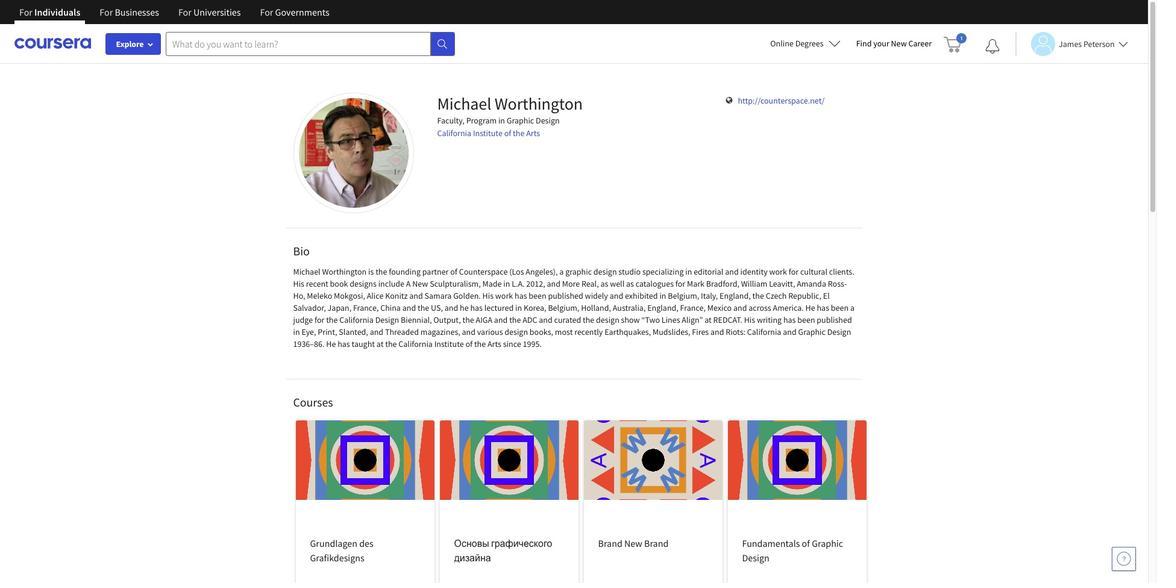 Task type: locate. For each thing, give the bounding box(es) containing it.
england, up lines
[[647, 303, 679, 313]]

for for universities
[[178, 6, 192, 18]]

0 vertical spatial his
[[293, 278, 304, 289]]

1 horizontal spatial brand
[[644, 538, 669, 550]]

william
[[741, 278, 767, 289]]

france, up align"
[[680, 303, 706, 313]]

1 vertical spatial new
[[412, 278, 428, 289]]

program
[[466, 115, 497, 126]]

michael inside michael worthington faculty, program in graphic design california institute of the arts
[[437, 93, 491, 115]]

2 horizontal spatial his
[[744, 315, 755, 325]]

eye,
[[302, 327, 316, 338]]

0 horizontal spatial michael
[[293, 266, 320, 277]]

france, down alice
[[353, 303, 379, 313]]

1 horizontal spatial institute
[[473, 128, 503, 139]]

michael
[[437, 93, 491, 115], [293, 266, 320, 277]]

and down angeles),
[[547, 278, 560, 289]]

1 vertical spatial for
[[676, 278, 685, 289]]

1 vertical spatial arts
[[488, 339, 501, 350]]

0 horizontal spatial france,
[[353, 303, 379, 313]]

design up well
[[594, 266, 617, 277]]

0 horizontal spatial his
[[293, 278, 304, 289]]

recent
[[306, 278, 328, 289]]

What do you want to learn? text field
[[166, 32, 431, 56]]

been down ross-
[[831, 303, 849, 313]]

0 horizontal spatial institute
[[434, 339, 464, 350]]

design inside michael worthington faculty, program in graphic design california institute of the arts
[[536, 115, 560, 126]]

the inside michael worthington faculty, program in graphic design california institute of the arts
[[513, 128, 525, 139]]

has down slanted,
[[338, 339, 350, 350]]

institute down program
[[473, 128, 503, 139]]

0 vertical spatial england,
[[720, 291, 751, 301]]

2 horizontal spatial new
[[891, 38, 907, 49]]

belgium,
[[668, 291, 699, 301], [548, 303, 579, 313]]

institute
[[473, 128, 503, 139], [434, 339, 464, 350]]

samara
[[425, 291, 452, 301]]

sculpturalism,
[[430, 278, 481, 289]]

graphic inside michael worthington faculty, program in graphic design california institute of the arts
[[507, 115, 534, 126]]

2 vertical spatial new
[[624, 538, 642, 550]]

for left governments
[[260, 6, 273, 18]]

has
[[515, 291, 527, 301], [470, 303, 483, 313], [817, 303, 829, 313], [783, 315, 796, 325], [338, 339, 350, 350]]

0 vertical spatial at
[[705, 315, 712, 325]]

for governments
[[260, 6, 329, 18]]

3 for from the left
[[178, 6, 192, 18]]

0 horizontal spatial brand
[[598, 538, 622, 550]]

has right he
[[470, 303, 483, 313]]

published down more
[[548, 291, 583, 301]]

of inside michael worthington faculty, program in graphic design california institute of the arts
[[504, 128, 511, 139]]

is
[[368, 266, 374, 277]]

michael up faculty,
[[437, 93, 491, 115]]

0 vertical spatial belgium,
[[668, 291, 699, 301]]

find your new career link
[[850, 36, 938, 51]]

grundlagen
[[310, 538, 357, 550]]

worthington inside michael worthington faculty, program in graphic design california institute of the arts
[[495, 93, 583, 115]]

0 horizontal spatial new
[[412, 278, 428, 289]]

graphic up california institute of the arts link
[[507, 115, 534, 126]]

the
[[513, 128, 525, 139], [376, 266, 387, 277], [752, 291, 764, 301], [418, 303, 429, 313], [326, 315, 338, 325], [463, 315, 474, 325], [509, 315, 521, 325], [583, 315, 594, 325], [385, 339, 397, 350], [474, 339, 486, 350]]

0 vertical spatial a
[[559, 266, 564, 277]]

0 horizontal spatial worthington
[[322, 266, 367, 277]]

published down el
[[817, 315, 852, 325]]

japan,
[[328, 303, 351, 313]]

for
[[789, 266, 799, 277], [676, 278, 685, 289], [315, 315, 324, 325]]

in up california institute of the arts link
[[498, 115, 505, 126]]

curated
[[554, 315, 581, 325]]

michael up recent
[[293, 266, 320, 277]]

and down redcat.
[[711, 327, 724, 338]]

various
[[477, 327, 503, 338]]

since
[[503, 339, 521, 350]]

0 vertical spatial worthington
[[495, 93, 583, 115]]

his down "made" on the top left of page
[[483, 291, 494, 301]]

michael inside michael worthington is the founding partner of counterspace (los angeles), a graphic design studio specializing in editorial and identity work for cultural clients. his recent book designs include a new sculpturalism, made in l.a. 2012, and more real, as well as catalogues for mark bradford, william leavitt, amanda ross- ho, meleko mokgosi, alice konitz and samara golden. his work has been published widely and exhibited in belgium, italy, england, the czech republic, el salvador, japan, france, china and the us, and he has lectured in korea, belgium, holland, australia, england, france, mexico and across america. he has been a judge for the california design biennial, output, the aiga and the adc and curated the design show "two lines align" at redcat. his writing has been published in eye, print, slanted, and threaded magazines, and various design books, most recently earthquakes, mudslides, fires and riots: california and graphic design 1936–86. he has taught at the california institute of the arts since 1995.
[[293, 266, 320, 277]]

california inside michael worthington faculty, program in graphic design california institute of the arts
[[437, 128, 471, 139]]

1 as from the left
[[601, 278, 608, 289]]

1 for from the left
[[19, 6, 32, 18]]

graphic
[[507, 115, 534, 126], [798, 327, 826, 338], [812, 538, 843, 550]]

2 for from the left
[[100, 6, 113, 18]]

new inside brand new brand link
[[624, 538, 642, 550]]

republic,
[[788, 291, 821, 301]]

he down republic,
[[806, 303, 815, 313]]

australia,
[[613, 303, 646, 313]]

worthington for michael worthington is the founding partner of counterspace (los angeles), a graphic design studio specializing in editorial and identity work for cultural clients. his recent book designs include a new sculpturalism, made in l.a. 2012, and more real, as well as catalogues for mark bradford, william leavitt, amanda ross- ho, meleko mokgosi, alice konitz and samara golden. his work has been published widely and exhibited in belgium, italy, england, the czech republic, el salvador, japan, france, china and the us, and he has lectured in korea, belgium, holland, australia, england, france, mexico and across america. he has been a judge for the california design biennial, output, the aiga and the adc and curated the design show "two lines align" at redcat. his writing has been published in eye, print, slanted, and threaded magazines, and various design books, most recently earthquakes, mudslides, fires and riots: california and graphic design 1936–86. he has taught at the california institute of the arts since 1995.
[[322, 266, 367, 277]]

0 vertical spatial graphic
[[507, 115, 534, 126]]

editorial
[[694, 266, 723, 277]]

0 horizontal spatial published
[[548, 291, 583, 301]]

None search field
[[166, 32, 455, 56]]

design up since
[[505, 327, 528, 338]]

for individuals
[[19, 6, 80, 18]]

1 horizontal spatial published
[[817, 315, 852, 325]]

1 vertical spatial worthington
[[322, 266, 367, 277]]

1 vertical spatial he
[[326, 339, 336, 350]]

work up leavitt,
[[769, 266, 787, 277]]

a up more
[[559, 266, 564, 277]]

faculty,
[[437, 115, 465, 126]]

his up ho,
[[293, 278, 304, 289]]

1 horizontal spatial his
[[483, 291, 494, 301]]

universities
[[193, 6, 241, 18]]

1 horizontal spatial worthington
[[495, 93, 583, 115]]

4 for from the left
[[260, 6, 273, 18]]

for
[[19, 6, 32, 18], [100, 6, 113, 18], [178, 6, 192, 18], [260, 6, 273, 18]]

has down el
[[817, 303, 829, 313]]

0 vertical spatial work
[[769, 266, 787, 277]]

mark
[[687, 278, 705, 289]]

explore button
[[105, 33, 161, 55]]

and up output,
[[445, 303, 458, 313]]

0 horizontal spatial at
[[377, 339, 384, 350]]

graphic right fundamentals
[[812, 538, 843, 550]]

2 vertical spatial his
[[744, 315, 755, 325]]

1 vertical spatial design
[[596, 315, 619, 325]]

has down "l.a." on the top left of the page
[[515, 291, 527, 301]]

2 vertical spatial graphic
[[812, 538, 843, 550]]

worthington up book
[[322, 266, 367, 277]]

2 horizontal spatial for
[[789, 266, 799, 277]]

0 horizontal spatial a
[[559, 266, 564, 277]]

1 horizontal spatial a
[[850, 303, 855, 313]]

основы
[[454, 538, 489, 550]]

france,
[[353, 303, 379, 313], [680, 303, 706, 313]]

1 horizontal spatial new
[[624, 538, 642, 550]]

and
[[725, 266, 739, 277], [547, 278, 560, 289], [409, 291, 423, 301], [610, 291, 623, 301], [402, 303, 416, 313], [445, 303, 458, 313], [733, 303, 747, 313], [494, 315, 508, 325], [539, 315, 553, 325], [370, 327, 383, 338], [462, 327, 476, 338], [711, 327, 724, 338], [783, 327, 797, 338]]

california up slanted,
[[339, 315, 374, 325]]

judge
[[293, 315, 313, 325]]

at
[[705, 315, 712, 325], [377, 339, 384, 350]]

1 horizontal spatial been
[[798, 315, 815, 325]]

mexico
[[707, 303, 732, 313]]

1 vertical spatial his
[[483, 291, 494, 301]]

0 horizontal spatial been
[[529, 291, 546, 301]]

arts inside michael worthington is the founding partner of counterspace (los angeles), a graphic design studio specializing in editorial and identity work for cultural clients. his recent book designs include a new sculpturalism, made in l.a. 2012, and more real, as well as catalogues for mark bradford, william leavitt, amanda ross- ho, meleko mokgosi, alice konitz and samara golden. his work has been published widely and exhibited in belgium, italy, england, the czech republic, el salvador, japan, france, china and the us, and he has lectured in korea, belgium, holland, australia, england, france, mexico and across america. he has been a judge for the california design biennial, output, the aiga and the adc and curated the design show "two lines align" at redcat. his writing has been published in eye, print, slanted, and threaded magazines, and various design books, most recently earthquakes, mudslides, fires and riots: california and graphic design 1936–86. he has taught at the california institute of the arts since 1995.
[[488, 339, 501, 350]]

and down well
[[610, 291, 623, 301]]

meleko
[[307, 291, 332, 301]]

0 vertical spatial michael
[[437, 93, 491, 115]]

0 vertical spatial for
[[789, 266, 799, 277]]

holland,
[[581, 303, 611, 313]]

he down print, on the left bottom of page
[[326, 339, 336, 350]]

help center image
[[1117, 552, 1131, 567]]

1 vertical spatial graphic
[[798, 327, 826, 338]]

1 horizontal spatial arts
[[526, 128, 540, 139]]

1 vertical spatial michael
[[293, 266, 320, 277]]

design down holland,
[[596, 315, 619, 325]]

1 vertical spatial institute
[[434, 339, 464, 350]]

1 horizontal spatial as
[[626, 278, 634, 289]]

1 horizontal spatial for
[[676, 278, 685, 289]]

his down across
[[744, 315, 755, 325]]

1 brand from the left
[[598, 538, 622, 550]]

1 vertical spatial england,
[[647, 303, 679, 313]]

belgium, up the curated
[[548, 303, 579, 313]]

for up leavitt,
[[789, 266, 799, 277]]

1 vertical spatial work
[[495, 291, 513, 301]]

california down faculty,
[[437, 128, 471, 139]]

for left businesses
[[100, 6, 113, 18]]

worthington up california institute of the arts link
[[495, 93, 583, 115]]

been down "2012,"
[[529, 291, 546, 301]]

0 horizontal spatial england,
[[647, 303, 679, 313]]

1995.
[[523, 339, 542, 350]]

founding
[[389, 266, 421, 277]]

0 vertical spatial published
[[548, 291, 583, 301]]

coursera image
[[14, 34, 91, 53]]

1 vertical spatial belgium,
[[548, 303, 579, 313]]

0 horizontal spatial arts
[[488, 339, 501, 350]]

fundamentals
[[742, 538, 800, 550]]

explore
[[116, 39, 144, 49]]

real,
[[582, 278, 599, 289]]

at up fires
[[705, 315, 712, 325]]

1 horizontal spatial work
[[769, 266, 787, 277]]

in
[[498, 115, 505, 126], [685, 266, 692, 277], [503, 278, 510, 289], [660, 291, 666, 301], [515, 303, 522, 313], [293, 327, 300, 338]]

el
[[823, 291, 830, 301]]

published
[[548, 291, 583, 301], [817, 315, 852, 325]]

at right taught
[[377, 339, 384, 350]]

china
[[380, 303, 401, 313]]

1 horizontal spatial belgium,
[[668, 291, 699, 301]]

0 vertical spatial new
[[891, 38, 907, 49]]

been down america.
[[798, 315, 815, 325]]

has down america.
[[783, 315, 796, 325]]

as left well
[[601, 278, 608, 289]]

amanda
[[797, 278, 826, 289]]

for up print, on the left bottom of page
[[315, 315, 324, 325]]

a down clients. on the top of the page
[[850, 303, 855, 313]]

графического
[[491, 538, 552, 550]]

0 horizontal spatial for
[[315, 315, 324, 325]]

and up biennial,
[[402, 303, 416, 313]]

worthington
[[495, 93, 583, 115], [322, 266, 367, 277]]

work
[[769, 266, 787, 277], [495, 291, 513, 301]]

england, down 'bradford,'
[[720, 291, 751, 301]]

1 horizontal spatial michael
[[437, 93, 491, 115]]

1 vertical spatial been
[[831, 303, 849, 313]]

books,
[[530, 327, 553, 338]]

james peterson
[[1059, 38, 1115, 49]]

institute down magazines, on the left bottom
[[434, 339, 464, 350]]

clients.
[[829, 266, 854, 277]]

bio
[[293, 243, 310, 259]]

design
[[594, 266, 617, 277], [596, 315, 619, 325], [505, 327, 528, 338]]

0 vertical spatial he
[[806, 303, 815, 313]]

work up lectured
[[495, 291, 513, 301]]

graphic down america.
[[798, 327, 826, 338]]

america.
[[773, 303, 804, 313]]

he
[[460, 303, 469, 313]]

partner
[[422, 266, 449, 277]]

businesses
[[115, 6, 159, 18]]

for left individuals
[[19, 6, 32, 18]]

1 horizontal spatial france,
[[680, 303, 706, 313]]

0 vertical spatial institute
[[473, 128, 503, 139]]

основы графического дизайна link
[[440, 421, 578, 583]]

a
[[406, 278, 411, 289]]

for for individuals
[[19, 6, 32, 18]]

show notifications image
[[985, 39, 1000, 54]]

catalogues
[[636, 278, 674, 289]]

design inside "fundamentals of graphic design"
[[742, 552, 769, 564]]

worthington for michael worthington faculty, program in graphic design california institute of the arts
[[495, 93, 583, 115]]

for businesses
[[100, 6, 159, 18]]

for left universities
[[178, 6, 192, 18]]

as down studio
[[626, 278, 634, 289]]

for left mark
[[676, 278, 685, 289]]

l.a.
[[512, 278, 525, 289]]

belgium, down mark
[[668, 291, 699, 301]]

adc
[[523, 315, 537, 325]]

california down threaded
[[399, 339, 433, 350]]

0 horizontal spatial as
[[601, 278, 608, 289]]

1 horizontal spatial he
[[806, 303, 815, 313]]

worthington inside michael worthington is the founding partner of counterspace (los angeles), a graphic design studio specializing in editorial and identity work for cultural clients. his recent book designs include a new sculpturalism, made in l.a. 2012, and more real, as well as catalogues for mark bradford, william leavitt, amanda ross- ho, meleko mokgosi, alice konitz and samara golden. his work has been published widely and exhibited in belgium, italy, england, the czech republic, el salvador, japan, france, china and the us, and he has lectured in korea, belgium, holland, australia, england, france, mexico and across america. he has been a judge for the california design biennial, output, the aiga and the adc and curated the design show "two lines align" at redcat. his writing has been published in eye, print, slanted, and threaded magazines, and various design books, most recently earthquakes, mudslides, fires and riots: california and graphic design 1936–86. he has taught at the california institute of the arts since 1995.
[[322, 266, 367, 277]]

1 vertical spatial published
[[817, 315, 852, 325]]

0 vertical spatial arts
[[526, 128, 540, 139]]



Task type: describe. For each thing, give the bounding box(es) containing it.
align"
[[682, 315, 703, 325]]

1 france, from the left
[[353, 303, 379, 313]]

writing
[[757, 315, 782, 325]]

in up mark
[[685, 266, 692, 277]]

fundamentals of graphic design
[[742, 538, 843, 564]]

salvador,
[[293, 303, 326, 313]]

2 france, from the left
[[680, 303, 706, 313]]

1 horizontal spatial at
[[705, 315, 712, 325]]

exhibited
[[625, 291, 658, 301]]

us,
[[431, 303, 443, 313]]

profile image
[[293, 93, 414, 213]]

ho,
[[293, 291, 305, 301]]

james peterson button
[[1016, 32, 1128, 56]]

online degrees button
[[761, 30, 850, 57]]

http://counterspace.net/
[[738, 95, 825, 106]]

czech
[[766, 291, 787, 301]]

angeles),
[[526, 266, 558, 277]]

widely
[[585, 291, 608, 301]]

in left eye,
[[293, 327, 300, 338]]

counterspace
[[459, 266, 508, 277]]

fires
[[692, 327, 709, 338]]

peterson
[[1084, 38, 1115, 49]]

2 as from the left
[[626, 278, 634, 289]]

0 vertical spatial design
[[594, 266, 617, 277]]

your
[[873, 38, 889, 49]]

дизайна
[[454, 552, 491, 564]]

in inside michael worthington faculty, program in graphic design california institute of the arts
[[498, 115, 505, 126]]

biennial,
[[401, 315, 432, 325]]

and down lectured
[[494, 315, 508, 325]]

banner navigation
[[10, 0, 339, 33]]

1936–86.
[[293, 339, 325, 350]]

aiga
[[476, 315, 492, 325]]

institute inside michael worthington faculty, program in graphic design california institute of the arts
[[473, 128, 503, 139]]

of inside "fundamentals of graphic design"
[[802, 538, 810, 550]]

recently
[[574, 327, 603, 338]]

james
[[1059, 38, 1082, 49]]

and down america.
[[783, 327, 797, 338]]

for universities
[[178, 6, 241, 18]]

alice
[[367, 291, 384, 301]]

2 vertical spatial been
[[798, 315, 815, 325]]

2 vertical spatial for
[[315, 315, 324, 325]]

output,
[[434, 315, 461, 325]]

grafikdesigns
[[310, 552, 365, 564]]

italy,
[[701, 291, 718, 301]]

leavitt,
[[769, 278, 795, 289]]

california institute of the arts link
[[437, 128, 540, 139]]

new inside find your new career link
[[891, 38, 907, 49]]

korea,
[[524, 303, 546, 313]]

taught
[[352, 339, 375, 350]]

cultural
[[800, 266, 827, 277]]

for for businesses
[[100, 6, 113, 18]]

2 brand from the left
[[644, 538, 669, 550]]

1 vertical spatial a
[[850, 303, 855, 313]]

magazines,
[[421, 327, 460, 338]]

graphic inside "fundamentals of graphic design"
[[812, 538, 843, 550]]

in left "l.a." on the top left of the page
[[503, 278, 510, 289]]

more
[[562, 278, 580, 289]]

lectured
[[484, 303, 514, 313]]

designs
[[350, 278, 377, 289]]

michael worthington faculty, program in graphic design california institute of the arts
[[437, 93, 583, 139]]

michael for michael worthington is the founding partner of counterspace (los angeles), a graphic design studio specializing in editorial and identity work for cultural clients. his recent book designs include a new sculpturalism, made in l.a. 2012, and more real, as well as catalogues for mark bradford, william leavitt, amanda ross- ho, meleko mokgosi, alice konitz and samara golden. his work has been published widely and exhibited in belgium, italy, england, the czech republic, el salvador, japan, france, china and the us, and he has lectured in korea, belgium, holland, australia, england, france, mexico and across america. he has been a judge for the california design biennial, output, the aiga and the adc and curated the design show "two lines align" at redcat. his writing has been published in eye, print, slanted, and threaded magazines, and various design books, most recently earthquakes, mudslides, fires and riots: california and graphic design 1936–86. he has taught at the california institute of the arts since 1995.
[[293, 266, 320, 277]]

1 vertical spatial at
[[377, 339, 384, 350]]

and up books,
[[539, 315, 553, 325]]

california down writing
[[747, 327, 781, 338]]

ross-
[[828, 278, 847, 289]]

golden.
[[453, 291, 481, 301]]

identity
[[740, 266, 768, 277]]

governments
[[275, 6, 329, 18]]

in left korea,
[[515, 303, 522, 313]]

riots:
[[726, 327, 746, 338]]

in down catalogues
[[660, 291, 666, 301]]

0 vertical spatial been
[[529, 291, 546, 301]]

michael worthington is the founding partner of counterspace (los angeles), a graphic design studio specializing in editorial and identity work for cultural clients. his recent book designs include a new sculpturalism, made in l.a. 2012, and more real, as well as catalogues for mark bradford, william leavitt, amanda ross- ho, meleko mokgosi, alice konitz and samara golden. his work has been published widely and exhibited in belgium, italy, england, the czech republic, el salvador, japan, france, china and the us, and he has lectured in korea, belgium, holland, australia, england, france, mexico and across america. he has been a judge for the california design biennial, output, the aiga and the adc and curated the design show "two lines align" at redcat. his writing has been published in eye, print, slanted, and threaded magazines, and various design books, most recently earthquakes, mudslides, fires and riots: california and graphic design 1936–86. he has taught at the california institute of the arts since 1995.
[[293, 266, 855, 350]]

and left various
[[462, 327, 476, 338]]

2012,
[[526, 278, 545, 289]]

and up redcat.
[[733, 303, 747, 313]]

career
[[909, 38, 932, 49]]

brand new brand
[[598, 538, 669, 550]]

0 horizontal spatial belgium,
[[548, 303, 579, 313]]

основы графического дизайна
[[454, 538, 552, 564]]

specializing
[[642, 266, 684, 277]]

2 horizontal spatial been
[[831, 303, 849, 313]]

across
[[749, 303, 771, 313]]

online
[[770, 38, 794, 49]]

include
[[378, 278, 404, 289]]

find
[[856, 38, 872, 49]]

mudslides,
[[653, 327, 690, 338]]

book
[[330, 278, 348, 289]]

0 horizontal spatial he
[[326, 339, 336, 350]]

(los
[[509, 266, 524, 277]]

grundlagen des grafikdesigns
[[310, 538, 373, 564]]

shopping cart: 1 item image
[[944, 33, 967, 52]]

and up taught
[[370, 327, 383, 338]]

studio
[[619, 266, 641, 277]]

brand new brand link
[[584, 421, 722, 583]]

fundamentals of graphic design link
[[728, 421, 866, 583]]

1 horizontal spatial england,
[[720, 291, 751, 301]]

redcat.
[[713, 315, 742, 325]]

http://counterspace.net/ link
[[738, 95, 825, 106]]

made
[[482, 278, 502, 289]]

lines
[[662, 315, 680, 325]]

graphic inside michael worthington is the founding partner of counterspace (los angeles), a graphic design studio specializing in editorial and identity work for cultural clients. his recent book designs include a new sculpturalism, made in l.a. 2012, and more real, as well as catalogues for mark bradford, william leavitt, amanda ross- ho, meleko mokgosi, alice konitz and samara golden. his work has been published widely and exhibited in belgium, italy, england, the czech republic, el salvador, japan, france, china and the us, and he has lectured in korea, belgium, holland, australia, england, france, mexico and across america. he has been a judge for the california design biennial, output, the aiga and the adc and curated the design show "two lines align" at redcat. his writing has been published in eye, print, slanted, and threaded magazines, and various design books, most recently earthquakes, mudslides, fires and riots: california and graphic design 1936–86. he has taught at the california institute of the arts since 1995.
[[798, 327, 826, 338]]

print,
[[318, 327, 337, 338]]

threaded
[[385, 327, 419, 338]]

arts inside michael worthington faculty, program in graphic design california institute of the arts
[[526, 128, 540, 139]]

and down a
[[409, 291, 423, 301]]

institute inside michael worthington is the founding partner of counterspace (los angeles), a graphic design studio specializing in editorial and identity work for cultural clients. his recent book designs include a new sculpturalism, made in l.a. 2012, and more real, as well as catalogues for mark bradford, william leavitt, amanda ross- ho, meleko mokgosi, alice konitz and samara golden. his work has been published widely and exhibited in belgium, italy, england, the czech republic, el salvador, japan, france, china and the us, and he has lectured in korea, belgium, holland, australia, england, france, mexico and across america. he has been a judge for the california design biennial, output, the aiga and the adc and curated the design show "two lines align" at redcat. his writing has been published in eye, print, slanted, and threaded magazines, and various design books, most recently earthquakes, mudslides, fires and riots: california and graphic design 1936–86. he has taught at the california institute of the arts since 1995.
[[434, 339, 464, 350]]

well
[[610, 278, 625, 289]]

show
[[621, 315, 640, 325]]

michael for michael worthington faculty, program in graphic design california institute of the arts
[[437, 93, 491, 115]]

"two
[[642, 315, 660, 325]]

2 vertical spatial design
[[505, 327, 528, 338]]

mokgosi,
[[334, 291, 365, 301]]

new inside michael worthington is the founding partner of counterspace (los angeles), a graphic design studio specializing in editorial and identity work for cultural clients. his recent book designs include a new sculpturalism, made in l.a. 2012, and more real, as well as catalogues for mark bradford, william leavitt, amanda ross- ho, meleko mokgosi, alice konitz and samara golden. his work has been published widely and exhibited in belgium, italy, england, the czech republic, el salvador, japan, france, china and the us, and he has lectured in korea, belgium, holland, australia, england, france, mexico and across america. he has been a judge for the california design biennial, output, the aiga and the adc and curated the design show "two lines align" at redcat. his writing has been published in eye, print, slanted, and threaded magazines, and various design books, most recently earthquakes, mudslides, fires and riots: california and graphic design 1936–86. he has taught at the california institute of the arts since 1995.
[[412, 278, 428, 289]]

earthquakes,
[[605, 327, 651, 338]]

and up 'bradford,'
[[725, 266, 739, 277]]

find your new career
[[856, 38, 932, 49]]

for for governments
[[260, 6, 273, 18]]

0 horizontal spatial work
[[495, 291, 513, 301]]



Task type: vqa. For each thing, say whether or not it's contained in the screenshot.
free
no



